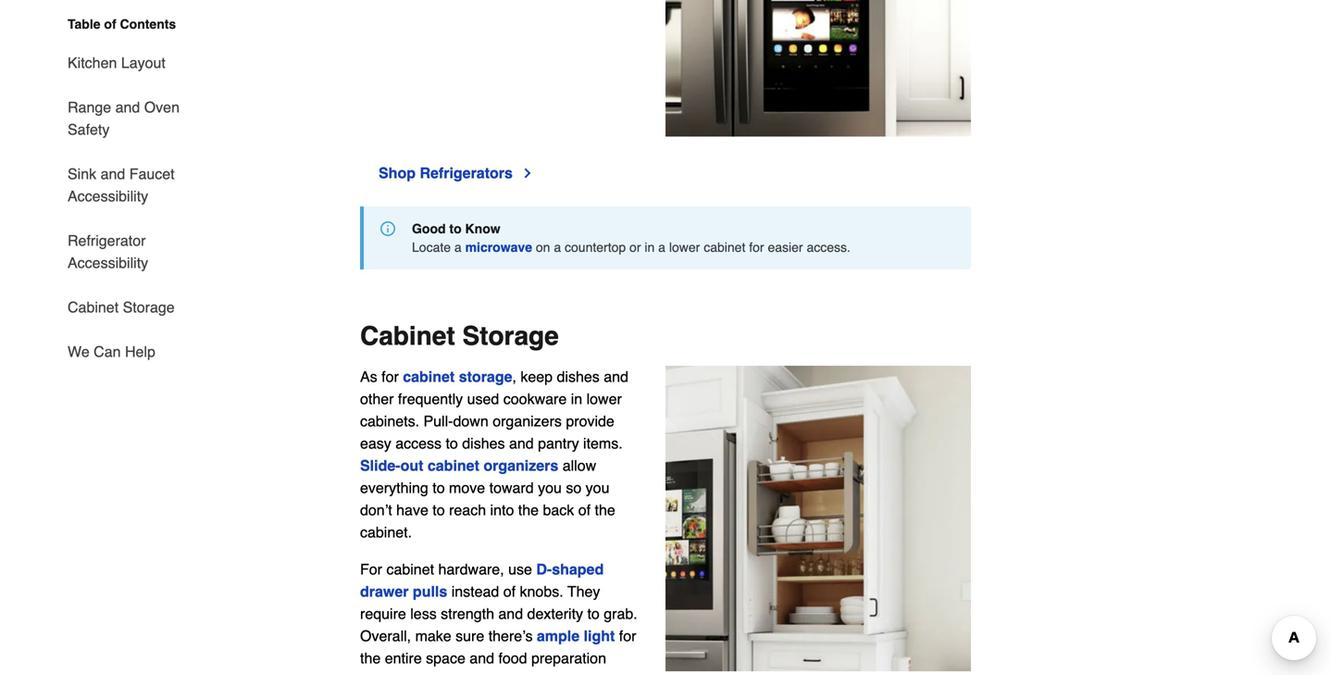 Task type: locate. For each thing, give the bounding box(es) containing it.
food
[[499, 650, 527, 667]]

grab.
[[604, 605, 638, 622]]

slide-
[[360, 457, 401, 474]]

cabinet.
[[360, 524, 412, 541]]

of down so
[[578, 502, 591, 519]]

for left easier
[[749, 240, 764, 255]]

0 horizontal spatial cabinet storage
[[68, 299, 175, 316]]

0 vertical spatial organizers
[[493, 413, 562, 430]]

0 horizontal spatial a
[[455, 240, 462, 255]]

accessibility
[[68, 188, 148, 205], [68, 254, 148, 271]]

0 vertical spatial cabinet storage
[[68, 299, 175, 316]]

1 horizontal spatial for
[[619, 628, 637, 645]]

range and oven safety link
[[68, 85, 192, 152]]

shaped
[[552, 561, 604, 578]]

cabinets.
[[360, 413, 420, 430]]

organizers up toward
[[484, 457, 559, 474]]

and
[[115, 99, 140, 116], [101, 165, 125, 182], [604, 368, 629, 385], [509, 435, 534, 452], [499, 605, 523, 622], [470, 650, 494, 667]]

cabinet storage up cabinet storage link
[[360, 321, 559, 351]]

0 horizontal spatial the
[[360, 650, 381, 667]]

0 horizontal spatial storage
[[123, 299, 175, 316]]

1 vertical spatial for
[[382, 368, 399, 385]]

on
[[536, 240, 550, 255]]

accessibility inside sink and faucet accessibility
[[68, 188, 148, 205]]

1 horizontal spatial cabinet storage
[[360, 321, 559, 351]]

cabinet up we can help 'link'
[[68, 299, 119, 316]]

2 accessibility from the top
[[68, 254, 148, 271]]

to up slide-out cabinet organizers link
[[446, 435, 458, 452]]

storage
[[123, 299, 175, 316], [463, 321, 559, 351]]

1 horizontal spatial you
[[586, 479, 610, 496]]

cabinet storage up we can help 'link'
[[68, 299, 175, 316]]

0 horizontal spatial you
[[538, 479, 562, 496]]

a smart stainless steel side-by-side refrigerator with a built-in screen. image
[[666, 0, 971, 136]]

move
[[449, 479, 485, 496]]

sink and faucet accessibility
[[68, 165, 175, 205]]

microwave link
[[465, 240, 532, 255]]

for down grab.
[[619, 628, 637, 645]]

2 vertical spatial for
[[619, 628, 637, 645]]

refrigerator accessibility
[[68, 232, 148, 271]]

there's
[[489, 628, 533, 645]]

dexterity
[[527, 605, 583, 622]]

lower inside , keep dishes and other frequently used cookware in lower cabinets. pull-down organizers provide easy access to dishes and pantry items. slide-out cabinet organizers
[[587, 390, 622, 408]]

storage inside cabinet storage link
[[123, 299, 175, 316]]

accessibility down sink
[[68, 188, 148, 205]]

1 horizontal spatial the
[[518, 502, 539, 519]]

storage up the ,
[[463, 321, 559, 351]]

as
[[360, 368, 378, 385]]

2 vertical spatial of
[[504, 583, 516, 600]]

1 vertical spatial dishes
[[462, 435, 505, 452]]

of for contents
[[104, 17, 116, 31]]

2 horizontal spatial of
[[578, 502, 591, 519]]

access.
[[807, 240, 851, 255]]

locate
[[412, 240, 451, 255]]

layout
[[121, 54, 166, 71]]

the right into
[[518, 502, 539, 519]]

organizers
[[493, 413, 562, 430], [484, 457, 559, 474]]

and down sure
[[470, 650, 494, 667]]

of right table
[[104, 17, 116, 31]]

1 accessibility from the top
[[68, 188, 148, 205]]

1 vertical spatial accessibility
[[68, 254, 148, 271]]

0 horizontal spatial lower
[[587, 390, 622, 408]]

to
[[450, 221, 462, 236], [446, 435, 458, 452], [433, 479, 445, 496], [433, 502, 445, 519], [588, 605, 600, 622]]

we can help link
[[68, 330, 155, 363]]

cabinet left easier
[[704, 240, 746, 255]]

and left oven
[[115, 99, 140, 116]]

to right good
[[450, 221, 462, 236]]

cabinet up as for cabinet storage
[[360, 321, 455, 351]]

lower
[[669, 240, 700, 255], [587, 390, 622, 408]]

dishes
[[557, 368, 600, 385], [462, 435, 505, 452]]

a right or
[[659, 240, 666, 255]]

microwave
[[465, 240, 532, 255]]

space
[[426, 650, 466, 667]]

0 horizontal spatial of
[[104, 17, 116, 31]]

1 a from the left
[[455, 240, 462, 255]]

and up there's
[[499, 605, 523, 622]]

lower up provide
[[587, 390, 622, 408]]

0 horizontal spatial in
[[571, 390, 583, 408]]

0 vertical spatial cabinet
[[68, 299, 119, 316]]

1 horizontal spatial in
[[645, 240, 655, 255]]

1 horizontal spatial storage
[[463, 321, 559, 351]]

frequently
[[398, 390, 463, 408]]

0 horizontal spatial cabinet
[[68, 299, 119, 316]]

in up provide
[[571, 390, 583, 408]]

dishes right keep
[[557, 368, 600, 385]]

lower right or
[[669, 240, 700, 255]]

you up the back
[[538, 479, 562, 496]]

1 vertical spatial in
[[571, 390, 583, 408]]

and up provide
[[604, 368, 629, 385]]

dishes down the "down"
[[462, 435, 505, 452]]

organizers down cookware
[[493, 413, 562, 430]]

for inside good to know locate a microwave on a countertop or in a lower cabinet for easier access.
[[749, 240, 764, 255]]

of inside the instead of knobs. they require less strength and dexterity to grab. overall, make sure there's
[[504, 583, 516, 600]]

0 vertical spatial of
[[104, 17, 116, 31]]

for right as
[[382, 368, 399, 385]]

cookware
[[504, 390, 567, 408]]

range
[[68, 99, 111, 116]]

0 vertical spatial storage
[[123, 299, 175, 316]]

the up areas.
[[360, 650, 381, 667]]

cabinet
[[704, 240, 746, 255], [403, 368, 455, 385], [428, 457, 480, 474], [387, 561, 434, 578]]

1 horizontal spatial cabinet
[[360, 321, 455, 351]]

shop
[[379, 165, 416, 182]]

for the entire space and food preparation areas.
[[360, 628, 637, 675]]

0 vertical spatial accessibility
[[68, 188, 148, 205]]

2 you from the left
[[586, 479, 610, 496]]

2 horizontal spatial for
[[749, 240, 764, 255]]

pull-
[[424, 413, 453, 430]]

access
[[396, 435, 442, 452]]

back
[[543, 502, 574, 519]]

faucet
[[129, 165, 175, 182]]

2 horizontal spatial a
[[659, 240, 666, 255]]

keep
[[521, 368, 553, 385]]

good to know locate a microwave on a countertop or in a lower cabinet for easier access.
[[412, 221, 851, 255]]

storage up help
[[123, 299, 175, 316]]

1 vertical spatial of
[[578, 502, 591, 519]]

to up light
[[588, 605, 600, 622]]

the
[[518, 502, 539, 519], [595, 502, 616, 519], [360, 650, 381, 667]]

for
[[749, 240, 764, 255], [382, 368, 399, 385], [619, 628, 637, 645]]

and inside the instead of knobs. they require less strength and dexterity to grab. overall, make sure there's
[[499, 605, 523, 622]]

the right the back
[[595, 502, 616, 519]]

pulls
[[413, 583, 447, 600]]

a right on
[[554, 240, 561, 255]]

to inside , keep dishes and other frequently used cookware in lower cabinets. pull-down organizers provide easy access to dishes and pantry items. slide-out cabinet organizers
[[446, 435, 458, 452]]

lower inside good to know locate a microwave on a countertop or in a lower cabinet for easier access.
[[669, 240, 700, 255]]

refrigerator accessibility link
[[68, 219, 192, 285]]

accessibility down refrigerator
[[68, 254, 148, 271]]

1 vertical spatial cabinet
[[360, 321, 455, 351]]

0 vertical spatial in
[[645, 240, 655, 255]]

1 horizontal spatial a
[[554, 240, 561, 255]]

slide-out cabinet organizers link
[[360, 457, 559, 474]]

used
[[467, 390, 499, 408]]

sure
[[456, 628, 485, 645]]

cabinet up move
[[428, 457, 480, 474]]

d-shaped drawer pulls
[[360, 561, 604, 600]]

1 horizontal spatial of
[[504, 583, 516, 600]]

drawer
[[360, 583, 409, 600]]

don't
[[360, 502, 392, 519]]

a right locate at the left of page
[[455, 240, 462, 255]]

of
[[104, 17, 116, 31], [578, 502, 591, 519], [504, 583, 516, 600]]

in right or
[[645, 240, 655, 255]]

0 vertical spatial for
[[749, 240, 764, 255]]

you
[[538, 479, 562, 496], [586, 479, 610, 496]]

cabinet inside , keep dishes and other frequently used cookware in lower cabinets. pull-down organizers provide easy access to dishes and pantry items. slide-out cabinet organizers
[[428, 457, 480, 474]]

a
[[455, 240, 462, 255], [554, 240, 561, 255], [659, 240, 666, 255]]

of down use
[[504, 583, 516, 600]]

1 vertical spatial storage
[[463, 321, 559, 351]]

0 horizontal spatial for
[[382, 368, 399, 385]]

in inside , keep dishes and other frequently used cookware in lower cabinets. pull-down organizers provide easy access to dishes and pantry items. slide-out cabinet organizers
[[571, 390, 583, 408]]

cabinet
[[68, 299, 119, 316], [360, 321, 455, 351]]

contents
[[120, 17, 176, 31]]

toward
[[490, 479, 534, 496]]

and right sink
[[101, 165, 125, 182]]

cabinet storage
[[68, 299, 175, 316], [360, 321, 559, 351]]

of for knobs.
[[504, 583, 516, 600]]

you right so
[[586, 479, 610, 496]]

1 vertical spatial lower
[[587, 390, 622, 408]]

0 vertical spatial lower
[[669, 240, 700, 255]]

1 horizontal spatial lower
[[669, 240, 700, 255]]

as for cabinet storage
[[360, 368, 513, 385]]

cabinet storage link
[[68, 285, 175, 330]]

0 vertical spatial dishes
[[557, 368, 600, 385]]



Task type: vqa. For each thing, say whether or not it's contained in the screenshot.
Lowe's Home Improvement Logo
no



Task type: describe. For each thing, give the bounding box(es) containing it.
shop refrigerators
[[379, 165, 513, 182]]

1 vertical spatial organizers
[[484, 457, 559, 474]]

strength
[[441, 605, 494, 622]]

other
[[360, 390, 394, 408]]

allow
[[563, 457, 597, 474]]

allow everything to move toward you so you don't have to reach into the back of the cabinet.
[[360, 457, 616, 541]]

kitchen layout link
[[68, 41, 166, 85]]

table
[[68, 17, 101, 31]]

knobs.
[[520, 583, 564, 600]]

to left move
[[433, 479, 445, 496]]

down
[[453, 413, 489, 430]]

the inside the for the entire space and food preparation areas.
[[360, 650, 381, 667]]

sink
[[68, 165, 96, 182]]

to inside good to know locate a microwave on a countertop or in a lower cabinet for easier access.
[[450, 221, 462, 236]]

and inside the for the entire space and food preparation areas.
[[470, 650, 494, 667]]

a kitchen with a stainless steel refrigerator and white cabinets with pull-down drawers. image
[[666, 366, 971, 672]]

of inside the allow everything to move toward you so you don't have to reach into the back of the cabinet.
[[578, 502, 591, 519]]

instead
[[452, 583, 499, 600]]

1 vertical spatial cabinet storage
[[360, 321, 559, 351]]

in inside good to know locate a microwave on a countertop or in a lower cabinet for easier access.
[[645, 240, 655, 255]]

cabinet up the frequently
[[403, 368, 455, 385]]

areas.
[[360, 672, 401, 675]]

instead of knobs. they require less strength and dexterity to grab. overall, make sure there's
[[360, 583, 638, 645]]

countertop
[[565, 240, 626, 255]]

preparation
[[532, 650, 607, 667]]

oven
[[144, 99, 180, 116]]

and inside range and oven safety
[[115, 99, 140, 116]]

use
[[508, 561, 532, 578]]

have
[[396, 502, 429, 519]]

easy
[[360, 435, 392, 452]]

d-
[[536, 561, 552, 578]]

help
[[125, 343, 155, 360]]

overall,
[[360, 628, 411, 645]]

or
[[630, 240, 641, 255]]

we can help
[[68, 343, 155, 360]]

out
[[401, 457, 424, 474]]

info image
[[381, 221, 395, 236]]

chevron right image
[[520, 166, 535, 181]]

ample
[[537, 628, 580, 645]]

reach
[[449, 502, 486, 519]]

to right have
[[433, 502, 445, 519]]

we
[[68, 343, 90, 360]]

2 a from the left
[[554, 240, 561, 255]]

pantry
[[538, 435, 579, 452]]

cabinet inside good to know locate a microwave on a countertop or in a lower cabinet for easier access.
[[704, 240, 746, 255]]

cabinet storage link
[[403, 368, 513, 385]]

sink and faucet accessibility link
[[68, 152, 192, 219]]

range and oven safety
[[68, 99, 180, 138]]

2 horizontal spatial the
[[595, 502, 616, 519]]

require
[[360, 605, 406, 622]]

and inside sink and faucet accessibility
[[101, 165, 125, 182]]

table of contents element
[[53, 15, 192, 363]]

cabinet inside table of contents element
[[68, 299, 119, 316]]

easier
[[768, 240, 803, 255]]

1 horizontal spatial dishes
[[557, 368, 600, 385]]

cabinet storage inside table of contents element
[[68, 299, 175, 316]]

light
[[584, 628, 615, 645]]

less
[[410, 605, 437, 622]]

can
[[94, 343, 121, 360]]

everything
[[360, 479, 429, 496]]

storage
[[459, 368, 513, 385]]

ample light
[[537, 628, 615, 645]]

kitchen layout
[[68, 54, 166, 71]]

,
[[513, 368, 517, 385]]

, keep dishes and other frequently used cookware in lower cabinets. pull-down organizers provide easy access to dishes and pantry items. slide-out cabinet organizers
[[360, 368, 629, 474]]

safety
[[68, 121, 110, 138]]

for
[[360, 561, 382, 578]]

to inside the instead of knobs. they require less strength and dexterity to grab. overall, make sure there's
[[588, 605, 600, 622]]

cabinet up the pulls
[[387, 561, 434, 578]]

table of contents
[[68, 17, 176, 31]]

provide
[[566, 413, 615, 430]]

into
[[490, 502, 514, 519]]

shop refrigerators link
[[379, 162, 535, 184]]

1 you from the left
[[538, 479, 562, 496]]

0 horizontal spatial dishes
[[462, 435, 505, 452]]

d-shaped drawer pulls link
[[360, 561, 604, 600]]

hardware,
[[438, 561, 504, 578]]

for inside the for the entire space and food preparation areas.
[[619, 628, 637, 645]]

refrigerators
[[420, 165, 513, 182]]

for cabinet hardware, use
[[360, 561, 536, 578]]

they
[[568, 583, 600, 600]]

entire
[[385, 650, 422, 667]]

3 a from the left
[[659, 240, 666, 255]]

know
[[465, 221, 501, 236]]

items.
[[583, 435, 623, 452]]

refrigerator
[[68, 232, 146, 249]]

and left pantry
[[509, 435, 534, 452]]

make
[[415, 628, 452, 645]]

so
[[566, 479, 582, 496]]

good
[[412, 221, 446, 236]]



